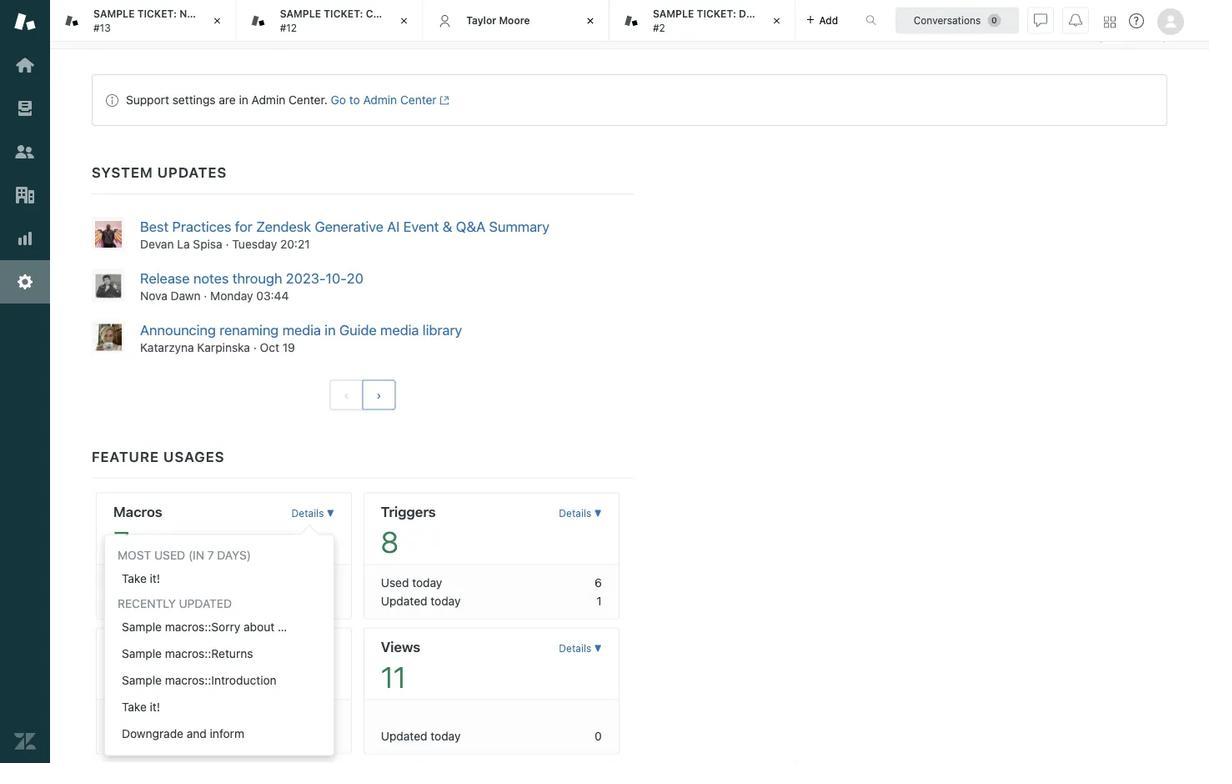 Task type: describe. For each thing, give the bounding box(es) containing it.
hosted
[[1004, 29, 1042, 43]]

updated
[[179, 597, 232, 611]]

2 about from the left
[[341, 620, 372, 634]]

settings
[[172, 93, 216, 107]]

go to admin center link
[[331, 93, 450, 107]]

›
[[377, 388, 382, 402]]

sample ticket: damaged product #2
[[653, 8, 827, 33]]

damaged
[[739, 8, 786, 20]]

views 11
[[381, 639, 421, 695]]

1 it! from the top
[[150, 572, 160, 586]]

2023-
[[286, 270, 326, 287]]

‹ button
[[330, 380, 363, 410]]

triggers
[[381, 503, 436, 520]]

(in
[[189, 549, 204, 562]]

are
[[219, 93, 236, 107]]

tuesday 20:21
[[232, 238, 310, 251]]

take it! for second take it! link from the bottom of the page
[[122, 572, 160, 586]]

monday
[[210, 289, 253, 303]]

used today for macros
[[113, 576, 175, 590]]

karpinska
[[197, 341, 250, 355]]

and
[[187, 727, 207, 741]]

10-
[[326, 270, 347, 287]]

taylor
[[467, 14, 497, 26]]

0 for 1
[[327, 594, 335, 608]]

▼ for 11
[[595, 643, 602, 655]]

1 horizontal spatial 20
[[1081, 29, 1096, 43]]

#13
[[93, 22, 111, 33]]

0 horizontal spatial 20
[[347, 270, 364, 287]]

recently
[[118, 597, 176, 611]]

to
[[349, 93, 360, 107]]

automations
[[113, 639, 198, 655]]

take it! for 1st take it! link from the bottom
[[122, 700, 160, 714]]

get help image
[[1130, 13, 1145, 28]]

tuesday
[[232, 238, 277, 251]]

generative
[[315, 219, 384, 235]]

close image for damaged
[[769, 13, 786, 29]]

status
[[1131, 29, 1164, 43]]

)
[[1164, 29, 1168, 43]]

add
[[820, 15, 839, 26]]

library
[[423, 322, 463, 338]]

issue
[[278, 620, 306, 634]]

notes
[[193, 270, 229, 287]]

updated today down 11
[[381, 730, 461, 743]]

release notes through 2023-10-20
[[140, 270, 364, 287]]

ask
[[319, 620, 338, 634]]

sample for #2
[[653, 8, 695, 20]]

details ▼ for 11
[[559, 643, 602, 655]]

through
[[233, 270, 282, 287]]

number
[[407, 620, 448, 634]]

(opens in a new tab) image
[[437, 96, 450, 106]]

6
[[595, 576, 602, 590]]

most
[[118, 549, 151, 562]]

› button
[[362, 380, 396, 410]]

most used (in 7 days)
[[118, 549, 251, 562]]

product
[[789, 8, 827, 20]]

‹
[[344, 388, 349, 402]]

release
[[140, 270, 190, 287]]

go
[[331, 93, 346, 107]]

2 admin from the left
[[363, 93, 397, 107]]

sample macros::sorry about issue + ask about order number link
[[105, 614, 448, 641]]

event
[[404, 219, 439, 235]]

automations 1
[[113, 639, 198, 695]]

used today for 1
[[113, 711, 175, 725]]

pod
[[1057, 29, 1078, 43]]

▼ link
[[292, 633, 335, 665]]

nova
[[140, 289, 168, 303]]

sample for sample macros::sorry about issue + ask about order number
[[122, 620, 162, 634]]

conversations button
[[896, 7, 1020, 34]]

tab containing sample ticket: cancel order
[[237, 0, 429, 42]]

zendesk support image
[[14, 11, 36, 33]]

▼ for macros
[[327, 508, 335, 520]]

updates
[[157, 164, 227, 181]]

1 for updated today
[[597, 594, 602, 608]]

1 media from the left
[[283, 322, 321, 338]]

macros::returns
[[165, 647, 253, 661]]

1 take from the top
[[122, 572, 147, 586]]

ticket: for damaged
[[697, 8, 737, 20]]

is
[[993, 29, 1001, 43]]

devan la spisa
[[140, 238, 223, 251]]

oct 19
[[260, 341, 295, 355]]

summary
[[489, 219, 550, 235]]

go to admin center
[[331, 93, 437, 107]]

used today for 8
[[381, 576, 443, 590]]

0 vertical spatial zendesk
[[943, 29, 989, 43]]

announcing
[[140, 322, 216, 338]]

downgrade and inform
[[122, 727, 245, 741]]

0 horizontal spatial zendesk
[[256, 219, 311, 235]]

cancel
[[366, 8, 400, 20]]

&
[[443, 219, 453, 235]]

zendesk image
[[14, 731, 36, 753]]

close image for #13 tab
[[209, 13, 226, 29]]

days)
[[217, 549, 251, 562]]

support
[[126, 93, 169, 107]]

used for 8
[[381, 576, 409, 590]]

notifications image
[[1070, 14, 1083, 27]]

your
[[915, 29, 940, 43]]

tabs tab list
[[50, 0, 849, 42]]



Task type: locate. For each thing, give the bounding box(es) containing it.
feature usages
[[92, 448, 225, 465]]

updated for 1
[[113, 730, 160, 743]]

ai
[[387, 219, 400, 235]]

#2
[[653, 22, 666, 33]]

2 ticket: from the left
[[697, 8, 737, 20]]

used for 1
[[113, 711, 142, 725]]

1 admin from the left
[[252, 93, 286, 107]]

sample macros::introduction
[[122, 674, 277, 687]]

support settings are in admin center.
[[126, 93, 328, 107]]

sample for #12
[[280, 8, 321, 20]]

1 up ask
[[329, 576, 335, 590]]

1 sample from the top
[[122, 620, 162, 634]]

0 vertical spatial take
[[122, 572, 147, 586]]

taylor moore tab
[[423, 0, 610, 42]]

conversations
[[914, 15, 982, 26]]

1 horizontal spatial zendesk
[[943, 29, 989, 43]]

1 vertical spatial zendesk
[[256, 219, 311, 235]]

2 horizontal spatial in
[[1045, 29, 1054, 43]]

#13 tab
[[50, 0, 237, 42]]

best
[[140, 219, 169, 235]]

reporting image
[[14, 228, 36, 249]]

zendesk down conversations
[[943, 29, 989, 43]]

dawn
[[171, 289, 201, 303]]

take it! link down the macros::introduction
[[105, 694, 334, 721]]

sample ticket: cancel order #12
[[280, 8, 429, 33]]

2 close image from the left
[[769, 13, 786, 29]]

1 horizontal spatial media
[[381, 322, 419, 338]]

20 right 2023-
[[347, 270, 364, 287]]

feature
[[92, 448, 159, 465]]

1 vertical spatial 1
[[597, 594, 602, 608]]

center
[[401, 93, 437, 107]]

status
[[92, 75, 1168, 126]]

details
[[292, 508, 324, 520], [559, 508, 592, 520], [559, 643, 592, 655]]

1 for used today
[[329, 576, 335, 590]]

0 for views
[[595, 730, 602, 743]]

triggers 8
[[381, 503, 436, 559]]

take
[[122, 572, 147, 586], [122, 700, 147, 714]]

03:44
[[256, 289, 289, 303]]

in down button displays agent's chat status as invisible. image
[[1045, 29, 1054, 43]]

used today down 8
[[381, 576, 443, 590]]

#12
[[280, 22, 297, 33]]

▼ up 6
[[595, 508, 602, 520]]

1 sample from the left
[[280, 8, 321, 20]]

about left issue
[[244, 620, 275, 634]]

sample inside sample ticket: damaged product #2
[[653, 8, 695, 20]]

2 horizontal spatial 1
[[597, 594, 602, 608]]

it! up recently
[[150, 572, 160, 586]]

7 inside 'macros 7'
[[113, 525, 130, 559]]

sample
[[122, 620, 162, 634], [122, 647, 162, 661], [122, 674, 162, 687]]

details for 8
[[559, 508, 592, 520]]

0 horizontal spatial close image
[[396, 13, 412, 29]]

admin right to
[[363, 93, 397, 107]]

2 take from the top
[[122, 700, 147, 714]]

0 vertical spatial 20
[[1081, 29, 1096, 43]]

about right ask
[[341, 620, 372, 634]]

updated for 8
[[381, 594, 428, 608]]

system
[[92, 164, 153, 181]]

main element
[[0, 0, 50, 763]]

1 horizontal spatial in
[[325, 322, 336, 338]]

(
[[1099, 29, 1103, 43]]

button displays agent's chat status as invisible. image
[[1035, 14, 1048, 27]]

updated
[[113, 594, 160, 608], [381, 594, 428, 608], [113, 730, 160, 743], [381, 730, 428, 743]]

0 horizontal spatial admin
[[252, 93, 286, 107]]

close image for taylor moore tab
[[582, 13, 599, 29]]

it! up downgrade
[[150, 700, 160, 714]]

0 horizontal spatial 1
[[113, 660, 126, 695]]

zendesk products image
[[1105, 16, 1116, 28]]

status containing support settings are in admin center.
[[92, 75, 1168, 126]]

moore
[[499, 14, 530, 26]]

1 take it! from the top
[[122, 572, 160, 586]]

it!
[[150, 572, 160, 586], [150, 700, 160, 714]]

used today up recently
[[113, 576, 175, 590]]

close image left taylor
[[396, 13, 412, 29]]

0 horizontal spatial about
[[244, 620, 275, 634]]

get started image
[[14, 54, 36, 76]]

0 for 0
[[327, 730, 335, 743]]

20:21
[[280, 238, 310, 251]]

updated up the number
[[381, 594, 428, 608]]

1 close image from the left
[[209, 13, 226, 29]]

1 vertical spatial 20
[[347, 270, 364, 287]]

view status link
[[1103, 29, 1164, 43]]

2 tab from the left
[[610, 0, 827, 42]]

practices
[[172, 219, 232, 235]]

nova dawn
[[140, 289, 201, 303]]

1 vertical spatial it!
[[150, 700, 160, 714]]

updated today for 8
[[381, 594, 461, 608]]

admin image
[[14, 271, 36, 293]]

take it! down most
[[122, 572, 160, 586]]

updated down most
[[113, 594, 160, 608]]

▼ for 8
[[595, 508, 602, 520]]

1 horizontal spatial ticket:
[[697, 8, 737, 20]]

order inside sample ticket: cancel order #12
[[402, 8, 429, 20]]

sample inside sample ticket: cancel order #12
[[280, 8, 321, 20]]

close image inside taylor moore tab
[[582, 13, 599, 29]]

media right guide
[[381, 322, 419, 338]]

sample macros::returns
[[122, 647, 253, 661]]

updated today up the number
[[381, 594, 461, 608]]

add button
[[796, 0, 849, 41]]

7 down 'macros'
[[113, 525, 130, 559]]

close image left the product at the top right
[[769, 13, 786, 29]]

take it! link
[[105, 566, 334, 592], [105, 694, 334, 721]]

1 horizontal spatial admin
[[363, 93, 397, 107]]

ticket: left damaged
[[697, 8, 737, 20]]

1 vertical spatial sample
[[122, 647, 162, 661]]

1 about from the left
[[244, 620, 275, 634]]

updated left 'and'
[[113, 730, 160, 743]]

order right cancel
[[402, 8, 429, 20]]

ticket: inside sample ticket: damaged product #2
[[697, 8, 737, 20]]

announcing renaming media in guide media library
[[140, 322, 463, 338]]

1 take it! link from the top
[[105, 566, 334, 592]]

ticket: left cancel
[[324, 8, 363, 20]]

0 vertical spatial sample
[[122, 620, 162, 634]]

11
[[381, 660, 406, 695]]

sample for sample macros::returns
[[122, 647, 162, 661]]

best practices for zendesk generative ai event & q&a summary
[[140, 219, 550, 235]]

used
[[113, 576, 142, 590], [381, 576, 409, 590], [113, 711, 142, 725]]

devan
[[140, 238, 174, 251]]

1 horizontal spatial 7
[[208, 549, 214, 562]]

sample macros::introduction link
[[105, 667, 334, 694]]

about
[[244, 620, 275, 634], [341, 620, 372, 634]]

view
[[1103, 29, 1127, 43]]

used up downgrade
[[113, 711, 142, 725]]

0 vertical spatial order
[[402, 8, 429, 20]]

1 tab from the left
[[237, 0, 429, 42]]

zendesk up 20:21
[[256, 219, 311, 235]]

usages
[[164, 448, 225, 465]]

2 sample from the left
[[653, 8, 695, 20]]

2 vertical spatial 1
[[113, 660, 126, 695]]

2 take it! from the top
[[122, 700, 160, 714]]

in for announcing renaming media in guide media library
[[325, 322, 336, 338]]

1
[[329, 576, 335, 590], [597, 594, 602, 608], [113, 660, 126, 695]]

center.
[[289, 93, 328, 107]]

▼ left triggers
[[327, 508, 335, 520]]

0 horizontal spatial ticket:
[[324, 8, 363, 20]]

updated today for macros
[[113, 594, 193, 608]]

views image
[[14, 98, 36, 119]]

20 left (
[[1081, 29, 1096, 43]]

updated today down automations 1
[[113, 730, 193, 743]]

▼ down 6
[[595, 643, 602, 655]]

0 vertical spatial in
[[1045, 29, 1054, 43]]

8
[[381, 525, 399, 559]]

1 vertical spatial take it! link
[[105, 694, 334, 721]]

media
[[283, 322, 321, 338], [381, 322, 419, 338]]

order inside sample macros::sorry about issue + ask about order number link
[[375, 620, 404, 634]]

sample macros::returns link
[[105, 641, 334, 667]]

downgrade
[[122, 727, 184, 741]]

ticket: for cancel
[[324, 8, 363, 20]]

updated today
[[113, 594, 193, 608], [381, 594, 461, 608], [113, 730, 193, 743], [381, 730, 461, 743]]

2 sample from the top
[[122, 647, 162, 661]]

pod 20 link
[[1057, 29, 1099, 43]]

sample up #12
[[280, 8, 321, 20]]

1 horizontal spatial sample
[[653, 8, 695, 20]]

1 vertical spatial take
[[122, 700, 147, 714]]

details ▼
[[292, 508, 335, 520], [559, 508, 602, 520], [559, 643, 602, 655]]

updated today up automations
[[113, 594, 193, 608]]

1 inside automations 1
[[113, 660, 126, 695]]

1 ticket: from the left
[[324, 8, 363, 20]]

0 vertical spatial 1
[[329, 576, 335, 590]]

details for 11
[[559, 643, 592, 655]]

in right are
[[239, 93, 249, 107]]

used
[[154, 549, 185, 562]]

2 media from the left
[[381, 322, 419, 338]]

oct
[[260, 341, 279, 355]]

views
[[381, 639, 421, 655]]

take it! up downgrade
[[122, 700, 160, 714]]

details ▼ for 8
[[559, 508, 602, 520]]

1 horizontal spatial tab
[[610, 0, 827, 42]]

1 vertical spatial in
[[239, 93, 249, 107]]

2 take it! link from the top
[[105, 694, 334, 721]]

take down most
[[122, 572, 147, 586]]

macros
[[113, 503, 163, 520]]

0 horizontal spatial sample
[[280, 8, 321, 20]]

1 down automations
[[113, 660, 126, 695]]

take up downgrade
[[122, 700, 147, 714]]

1 close image from the left
[[396, 13, 412, 29]]

organizations image
[[14, 184, 36, 206]]

3 sample from the top
[[122, 674, 162, 687]]

used down most
[[113, 576, 142, 590]]

close image left #12
[[209, 13, 226, 29]]

1 horizontal spatial 1
[[329, 576, 335, 590]]

2 it! from the top
[[150, 700, 160, 714]]

1 down 6
[[597, 594, 602, 608]]

1 vertical spatial take it!
[[122, 700, 160, 714]]

sample
[[280, 8, 321, 20], [653, 8, 695, 20]]

close image for cancel
[[396, 13, 412, 29]]

for
[[235, 219, 253, 235]]

0 horizontal spatial 7
[[113, 525, 130, 559]]

1 vertical spatial order
[[375, 620, 404, 634]]

updated down 11
[[381, 730, 428, 743]]

2 close image from the left
[[582, 13, 599, 29]]

0 vertical spatial it!
[[150, 572, 160, 586]]

customers image
[[14, 141, 36, 163]]

used today up downgrade
[[113, 711, 175, 725]]

inform
[[210, 727, 245, 741]]

updated for macros
[[113, 594, 160, 608]]

▼
[[327, 508, 335, 520], [595, 508, 602, 520], [327, 643, 335, 655], [595, 643, 602, 655]]

close image inside #13 tab
[[209, 13, 226, 29]]

order up views
[[375, 620, 404, 634]]

used for macros
[[113, 576, 142, 590]]

+
[[309, 620, 316, 634]]

today
[[145, 576, 175, 590], [412, 576, 443, 590], [163, 594, 193, 608], [431, 594, 461, 608], [145, 711, 175, 725], [163, 730, 193, 743], [431, 730, 461, 743]]

2 vertical spatial sample
[[122, 674, 162, 687]]

0 horizontal spatial close image
[[209, 13, 226, 29]]

1 horizontal spatial about
[[341, 620, 372, 634]]

take it! link down days)
[[105, 566, 334, 592]]

close image
[[209, 13, 226, 29], [582, 13, 599, 29]]

7 right (in
[[208, 549, 214, 562]]

order
[[402, 8, 429, 20], [375, 620, 404, 634]]

close image left #2
[[582, 13, 599, 29]]

macros 7
[[113, 503, 163, 559]]

la
[[177, 238, 190, 251]]

tab containing sample ticket: damaged product
[[610, 0, 827, 42]]

close image
[[396, 13, 412, 29], [769, 13, 786, 29]]

updated today for 1
[[113, 730, 193, 743]]

renaming
[[220, 322, 279, 338]]

sample for sample macros::introduction
[[122, 674, 162, 687]]

sample up #2
[[653, 8, 695, 20]]

admin left center.
[[252, 93, 286, 107]]

2 vertical spatial in
[[325, 322, 336, 338]]

1 horizontal spatial close image
[[582, 13, 599, 29]]

1 horizontal spatial close image
[[769, 13, 786, 29]]

monday 03:44
[[210, 289, 289, 303]]

▼ inside "link"
[[327, 643, 335, 655]]

q&a
[[456, 219, 486, 235]]

in for support settings are in admin center.
[[239, 93, 249, 107]]

0 vertical spatial take it!
[[122, 572, 160, 586]]

▼ down ask
[[327, 643, 335, 655]]

tab
[[237, 0, 429, 42], [610, 0, 827, 42]]

0 horizontal spatial in
[[239, 93, 249, 107]]

taylor moore
[[467, 14, 530, 26]]

0 horizontal spatial media
[[283, 322, 321, 338]]

ticket: inside sample ticket: cancel order #12
[[324, 8, 363, 20]]

used down 8
[[381, 576, 409, 590]]

media up 19
[[283, 322, 321, 338]]

0 horizontal spatial tab
[[237, 0, 429, 42]]

0 vertical spatial take it! link
[[105, 566, 334, 592]]

in left guide
[[325, 322, 336, 338]]



Task type: vqa. For each thing, say whether or not it's contained in the screenshot.


